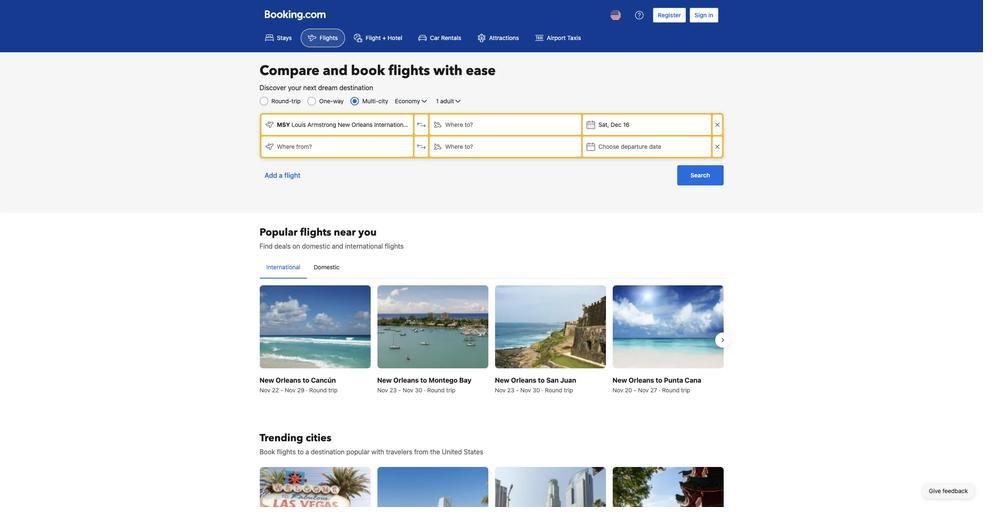 Task type: describe. For each thing, give the bounding box(es) containing it.
to for cancún
[[303, 377, 310, 385]]

register
[[658, 11, 682, 19]]

departure
[[621, 143, 648, 150]]

rentals
[[441, 34, 462, 41]]

to for san
[[538, 377, 545, 385]]

feedback
[[943, 488, 969, 495]]

23 for new orleans to san juan
[[508, 387, 515, 394]]

stays link
[[258, 29, 299, 47]]

cancún
[[311, 377, 336, 385]]

round-
[[272, 97, 292, 105]]

27
[[651, 387, 658, 394]]

compare
[[260, 62, 320, 80]]

from
[[414, 449, 429, 456]]

4 nov from the left
[[403, 387, 414, 394]]

airport taxis link
[[528, 29, 589, 47]]

give feedback button
[[923, 484, 975, 499]]

2 nov from the left
[[285, 387, 296, 394]]

one-way
[[319, 97, 344, 105]]

san
[[547, 377, 559, 385]]

choose departure date button
[[583, 137, 711, 157]]

search
[[691, 172, 711, 179]]

20
[[625, 387, 633, 394]]

22
[[272, 387, 279, 394]]

1 adult
[[436, 97, 454, 105]]

round-trip
[[272, 97, 301, 105]]

choose
[[599, 143, 620, 150]]

international button
[[260, 257, 307, 279]]

attractions link
[[470, 29, 527, 47]]

- for new orleans to punta cana
[[634, 387, 637, 394]]

multi-city
[[363, 97, 389, 105]]

round for new orleans to montego bay
[[428, 387, 445, 394]]

sign in link
[[690, 8, 719, 23]]

orleans down multi-
[[352, 121, 373, 128]]

flights right the international
[[385, 243, 404, 250]]

dec
[[611, 121, 622, 128]]

multi-
[[363, 97, 379, 105]]

new orleans to san juan nov 23 - nov 30 · round trip
[[495, 377, 577, 394]]

where to? for sat, dec 16
[[446, 121, 473, 128]]

orleans for new orleans to punta cana
[[629, 377, 655, 385]]

to? for sat, dec 16
[[465, 121, 473, 128]]

date
[[650, 143, 662, 150]]

discover
[[260, 84, 286, 92]]

trip for new orleans to san juan
[[564, 387, 574, 394]]

1 adult button
[[436, 96, 464, 106]]

1 nov from the left
[[260, 387, 271, 394]]

cana
[[685, 377, 702, 385]]

you
[[359, 226, 377, 240]]

round inside new orleans to cancún nov 22 - nov 29 · round trip
[[310, 387, 327, 394]]

flights inside trending cities book flights to a destination popular with travelers from the united states
[[277, 449, 296, 456]]

1 horizontal spatial airport
[[547, 34, 566, 41]]

and inside compare and book flights with ease discover your next dream destination
[[323, 62, 348, 80]]

popular flights near you find deals on domestic and international flights
[[260, 226, 404, 250]]

punta
[[664, 377, 684, 385]]

where to? for choose departure date
[[446, 143, 473, 150]]

30 for montego
[[415, 387, 423, 394]]

msy
[[277, 121, 290, 128]]

trip for new orleans to montego bay
[[447, 387, 456, 394]]

next
[[303, 84, 317, 92]]

new for new orleans to punta cana
[[613, 377, 628, 385]]

adult
[[441, 97, 454, 105]]

where from?
[[277, 143, 312, 150]]

taxis
[[568, 34, 581, 41]]

a inside trending cities book flights to a destination popular with travelers from the united states
[[306, 449, 309, 456]]

7 nov from the left
[[613, 387, 624, 394]]

round for new orleans to san juan
[[545, 387, 563, 394]]

orleans for new orleans to cancún
[[276, 377, 301, 385]]

- for new orleans to san juan
[[516, 387, 519, 394]]

msy louis armstrong new orleans international airport
[[277, 121, 429, 128]]

· for new orleans to montego bay
[[424, 387, 426, 394]]

on
[[293, 243, 300, 250]]

domestic button
[[307, 257, 347, 279]]

way
[[333, 97, 344, 105]]

airport taxis
[[547, 34, 581, 41]]

trip inside new orleans to cancún nov 22 - nov 29 · round trip
[[329, 387, 338, 394]]

near
[[334, 226, 356, 240]]

car rentals link
[[411, 29, 469, 47]]

tab list containing international
[[260, 257, 724, 279]]

give
[[930, 488, 942, 495]]

- for new orleans to montego bay
[[399, 387, 401, 394]]

destination inside trending cities book flights to a destination popular with travelers from the united states
[[311, 449, 345, 456]]

where to? button
[[430, 115, 582, 135]]

where from? button
[[261, 137, 413, 157]]

a inside button
[[279, 172, 283, 179]]

- inside new orleans to cancún nov 22 - nov 29 · round trip
[[281, 387, 283, 394]]

compare and book flights with ease discover your next dream destination
[[260, 62, 496, 92]]

juan
[[561, 377, 577, 385]]

1 vertical spatial airport
[[410, 121, 429, 128]]

new orleans to punta cana image
[[613, 286, 724, 369]]

29
[[297, 387, 305, 394]]



Task type: locate. For each thing, give the bounding box(es) containing it.
search button
[[678, 165, 724, 186]]

· inside new orleans to cancún nov 22 - nov 29 · round trip
[[306, 387, 308, 394]]

new
[[338, 121, 350, 128], [260, 377, 274, 385], [378, 377, 392, 385], [495, 377, 510, 385], [613, 377, 628, 385]]

states
[[464, 449, 484, 456]]

2 to? from the top
[[465, 143, 473, 150]]

- inside new orleans to san juan nov 23 - nov 30 · round trip
[[516, 387, 519, 394]]

to up 27
[[656, 377, 663, 385]]

to inside new orleans to montego bay nov 23 - nov 30 · round trip
[[421, 377, 427, 385]]

where
[[446, 121, 463, 128], [277, 143, 295, 150], [446, 143, 463, 150]]

to
[[303, 377, 310, 385], [421, 377, 427, 385], [538, 377, 545, 385], [656, 377, 663, 385], [298, 449, 304, 456]]

and down 'near'
[[332, 243, 344, 250]]

30 for san
[[533, 387, 540, 394]]

2 · from the left
[[424, 387, 426, 394]]

where to?
[[446, 121, 473, 128], [446, 143, 473, 150]]

1 where to? from the top
[[446, 121, 473, 128]]

0 vertical spatial with
[[434, 62, 463, 80]]

nov
[[260, 387, 271, 394], [285, 387, 296, 394], [378, 387, 388, 394], [403, 387, 414, 394], [495, 387, 506, 394], [521, 387, 532, 394], [613, 387, 624, 394], [638, 387, 649, 394]]

with right popular at the bottom left
[[372, 449, 385, 456]]

2 where to? from the top
[[446, 143, 473, 150]]

car rentals
[[430, 34, 462, 41]]

1 vertical spatial a
[[306, 449, 309, 456]]

airport down economy
[[410, 121, 429, 128]]

to up 29
[[303, 377, 310, 385]]

1 horizontal spatial with
[[434, 62, 463, 80]]

to down trending
[[298, 449, 304, 456]]

0 vertical spatial international
[[374, 121, 408, 128]]

new inside new orleans to san juan nov 23 - nov 30 · round trip
[[495, 377, 510, 385]]

3 - from the left
[[516, 387, 519, 394]]

5 nov from the left
[[495, 387, 506, 394]]

new inside new orleans to montego bay nov 23 - nov 30 · round trip
[[378, 377, 392, 385]]

new inside new orleans to punta cana nov 20 - nov 27 · round trip
[[613, 377, 628, 385]]

where to? inside popup button
[[446, 143, 473, 150]]

round for new orleans to punta cana
[[663, 387, 680, 394]]

region
[[253, 282, 731, 399]]

montego
[[429, 377, 458, 385]]

destination down cities
[[311, 449, 345, 456]]

choose departure date
[[599, 143, 662, 150]]

new orleans to montego bay image
[[378, 286, 489, 369]]

0 vertical spatial airport
[[547, 34, 566, 41]]

to inside new orleans to san juan nov 23 - nov 30 · round trip
[[538, 377, 545, 385]]

one-
[[319, 97, 333, 105]]

hotel
[[388, 34, 402, 41]]

trending cities book flights to a destination popular with travelers from the united states
[[260, 432, 484, 456]]

with up adult
[[434, 62, 463, 80]]

international down deals
[[267, 264, 301, 271]]

orleans inside new orleans to san juan nov 23 - nov 30 · round trip
[[511, 377, 537, 385]]

louis
[[292, 121, 306, 128]]

to? inside where to? popup button
[[465, 143, 473, 150]]

new for new orleans to cancún
[[260, 377, 274, 385]]

sat,
[[599, 121, 610, 128]]

round inside new orleans to punta cana nov 20 - nov 27 · round trip
[[663, 387, 680, 394]]

1 horizontal spatial 23
[[508, 387, 515, 394]]

flights inside compare and book flights with ease discover your next dream destination
[[389, 62, 430, 80]]

trip inside new orleans to san juan nov 23 - nov 30 · round trip
[[564, 387, 574, 394]]

23 for new orleans to montego bay
[[390, 387, 397, 394]]

booking.com logo image
[[265, 10, 326, 20], [265, 10, 326, 20]]

add
[[265, 172, 277, 179]]

international inside international button
[[267, 264, 301, 271]]

new orleans to san juan image
[[495, 286, 606, 369]]

to? inside where to? dropdown button
[[465, 121, 473, 128]]

round inside new orleans to san juan nov 23 - nov 30 · round trip
[[545, 387, 563, 394]]

round down montego
[[428, 387, 445, 394]]

new for new orleans to san juan
[[495, 377, 510, 385]]

trending
[[260, 432, 303, 446]]

with inside trending cities book flights to a destination popular with travelers from the united states
[[372, 449, 385, 456]]

· inside new orleans to montego bay nov 23 - nov 30 · round trip
[[424, 387, 426, 394]]

0 vertical spatial destination
[[340, 84, 373, 92]]

-
[[281, 387, 283, 394], [399, 387, 401, 394], [516, 387, 519, 394], [634, 387, 637, 394]]

ease
[[466, 62, 496, 80]]

round down "punta"
[[663, 387, 680, 394]]

round inside new orleans to montego bay nov 23 - nov 30 · round trip
[[428, 387, 445, 394]]

6 nov from the left
[[521, 387, 532, 394]]

orleans inside new orleans to montego bay nov 23 - nov 30 · round trip
[[394, 377, 419, 385]]

30
[[415, 387, 423, 394], [533, 387, 540, 394]]

orleans for new orleans to montego bay
[[394, 377, 419, 385]]

0 horizontal spatial 23
[[390, 387, 397, 394]]

sat, dec 16
[[599, 121, 630, 128]]

give feedback
[[930, 488, 969, 495]]

a right add
[[279, 172, 283, 179]]

trip for new orleans to punta cana
[[682, 387, 691, 394]]

find
[[260, 243, 273, 250]]

international down 'city'
[[374, 121, 408, 128]]

destination inside compare and book flights with ease discover your next dream destination
[[340, 84, 373, 92]]

orleans up 29
[[276, 377, 301, 385]]

a
[[279, 172, 283, 179], [306, 449, 309, 456]]

trip inside new orleans to montego bay nov 23 - nov 30 · round trip
[[447, 387, 456, 394]]

·
[[306, 387, 308, 394], [424, 387, 426, 394], [542, 387, 544, 394], [659, 387, 661, 394]]

orleans up 27
[[629, 377, 655, 385]]

2 23 from the left
[[508, 387, 515, 394]]

orleans inside new orleans to punta cana nov 20 - nov 27 · round trip
[[629, 377, 655, 385]]

trip down your
[[292, 97, 301, 105]]

· for new orleans to san juan
[[542, 387, 544, 394]]

cities
[[306, 432, 332, 446]]

round down san
[[545, 387, 563, 394]]

sat, dec 16 button
[[583, 115, 711, 135]]

airport
[[547, 34, 566, 41], [410, 121, 429, 128]]

city
[[379, 97, 389, 105]]

trip inside new orleans to punta cana nov 20 - nov 27 · round trip
[[682, 387, 691, 394]]

round down cancún
[[310, 387, 327, 394]]

· for new orleans to punta cana
[[659, 387, 661, 394]]

deals
[[275, 243, 291, 250]]

1 vertical spatial destination
[[311, 449, 345, 456]]

· inside new orleans to punta cana nov 20 - nov 27 · round trip
[[659, 387, 661, 394]]

1 · from the left
[[306, 387, 308, 394]]

30 inside new orleans to san juan nov 23 - nov 30 · round trip
[[533, 387, 540, 394]]

23 inside new orleans to san juan nov 23 - nov 30 · round trip
[[508, 387, 515, 394]]

1 vertical spatial international
[[267, 264, 301, 271]]

international
[[345, 243, 383, 250]]

0 horizontal spatial airport
[[410, 121, 429, 128]]

new orleans to cancún nov 22 - nov 29 · round trip
[[260, 377, 338, 394]]

orleans inside new orleans to cancún nov 22 - nov 29 · round trip
[[276, 377, 301, 385]]

popular
[[260, 226, 298, 240]]

sign in
[[695, 11, 714, 19]]

trip down cancún
[[329, 387, 338, 394]]

and inside the popular flights near you find deals on domestic and international flights
[[332, 243, 344, 250]]

where for sat, dec 16
[[446, 121, 463, 128]]

new orleans to cancún image
[[260, 286, 371, 369]]

sign
[[695, 11, 707, 19]]

1 round from the left
[[310, 387, 327, 394]]

1 vertical spatial to?
[[465, 143, 473, 150]]

to left montego
[[421, 377, 427, 385]]

a down cities
[[306, 449, 309, 456]]

0 horizontal spatial a
[[279, 172, 283, 179]]

where inside dropdown button
[[446, 121, 463, 128]]

3 round from the left
[[545, 387, 563, 394]]

orleans
[[352, 121, 373, 128], [276, 377, 301, 385], [394, 377, 419, 385], [511, 377, 537, 385], [629, 377, 655, 385]]

attractions
[[489, 34, 519, 41]]

flights down trending
[[277, 449, 296, 456]]

0 horizontal spatial international
[[267, 264, 301, 271]]

where to? button
[[430, 137, 582, 157]]

to inside new orleans to punta cana nov 20 - nov 27 · round trip
[[656, 377, 663, 385]]

flights up domestic
[[300, 226, 332, 240]]

stays
[[277, 34, 292, 41]]

30 inside new orleans to montego bay nov 23 - nov 30 · round trip
[[415, 387, 423, 394]]

economy
[[395, 97, 420, 105]]

to for punta
[[656, 377, 663, 385]]

0 horizontal spatial 30
[[415, 387, 423, 394]]

popular
[[347, 449, 370, 456]]

to for montego
[[421, 377, 427, 385]]

orleans left montego
[[394, 377, 419, 385]]

airport left taxis
[[547, 34, 566, 41]]

new inside new orleans to cancún nov 22 - nov 29 · round trip
[[260, 377, 274, 385]]

1
[[436, 97, 439, 105]]

new orleans to punta cana nov 20 - nov 27 · round trip
[[613, 377, 702, 394]]

1 vertical spatial and
[[332, 243, 344, 250]]

+
[[383, 34, 386, 41]]

1 - from the left
[[281, 387, 283, 394]]

1 horizontal spatial 30
[[533, 387, 540, 394]]

in
[[709, 11, 714, 19]]

0 vertical spatial a
[[279, 172, 283, 179]]

trip down cana
[[682, 387, 691, 394]]

trip
[[292, 97, 301, 105], [329, 387, 338, 394], [447, 387, 456, 394], [564, 387, 574, 394], [682, 387, 691, 394]]

international
[[374, 121, 408, 128], [267, 264, 301, 271]]

8 nov from the left
[[638, 387, 649, 394]]

23
[[390, 387, 397, 394], [508, 387, 515, 394]]

car
[[430, 34, 440, 41]]

where for choose departure date
[[446, 143, 463, 150]]

1 30 from the left
[[415, 387, 423, 394]]

to inside trending cities book flights to a destination popular with travelers from the united states
[[298, 449, 304, 456]]

add a flight button
[[260, 165, 306, 186]]

1 to? from the top
[[465, 121, 473, 128]]

dream
[[318, 84, 338, 92]]

4 · from the left
[[659, 387, 661, 394]]

tab list
[[260, 257, 724, 279]]

flight
[[285, 172, 301, 179]]

trip down montego
[[447, 387, 456, 394]]

new orleans to montego bay nov 23 - nov 30 · round trip
[[378, 377, 472, 394]]

armstrong
[[308, 121, 337, 128]]

flights link
[[301, 29, 345, 47]]

trip down juan
[[564, 387, 574, 394]]

1 horizontal spatial international
[[374, 121, 408, 128]]

orleans for new orleans to san juan
[[511, 377, 537, 385]]

domestic
[[314, 264, 340, 271]]

3 nov from the left
[[378, 387, 388, 394]]

4 - from the left
[[634, 387, 637, 394]]

flight
[[366, 34, 381, 41]]

with
[[434, 62, 463, 80], [372, 449, 385, 456]]

destination
[[340, 84, 373, 92], [311, 449, 345, 456]]

new for new orleans to montego bay
[[378, 377, 392, 385]]

flights
[[320, 34, 338, 41]]

1 horizontal spatial a
[[306, 449, 309, 456]]

2 30 from the left
[[533, 387, 540, 394]]

2 - from the left
[[399, 387, 401, 394]]

where to? inside dropdown button
[[446, 121, 473, 128]]

travelers
[[386, 449, 413, 456]]

to? for choose departure date
[[465, 143, 473, 150]]

orleans left san
[[511, 377, 537, 385]]

16
[[624, 121, 630, 128]]

1 vertical spatial with
[[372, 449, 385, 456]]

to?
[[465, 121, 473, 128], [465, 143, 473, 150]]

to left san
[[538, 377, 545, 385]]

0 horizontal spatial with
[[372, 449, 385, 456]]

0 vertical spatial where to?
[[446, 121, 473, 128]]

domestic
[[302, 243, 330, 250]]

bay
[[460, 377, 472, 385]]

· inside new orleans to san juan nov 23 - nov 30 · round trip
[[542, 387, 544, 394]]

add a flight
[[265, 172, 301, 179]]

register link
[[653, 8, 687, 23]]

0 vertical spatial to?
[[465, 121, 473, 128]]

flights
[[389, 62, 430, 80], [300, 226, 332, 240], [385, 243, 404, 250], [277, 449, 296, 456]]

round
[[310, 387, 327, 394], [428, 387, 445, 394], [545, 387, 563, 394], [663, 387, 680, 394]]

united
[[442, 449, 462, 456]]

to inside new orleans to cancún nov 22 - nov 29 · round trip
[[303, 377, 310, 385]]

flight + hotel link
[[347, 29, 410, 47]]

3 · from the left
[[542, 387, 544, 394]]

- inside new orleans to punta cana nov 20 - nov 27 · round trip
[[634, 387, 637, 394]]

the
[[431, 449, 440, 456]]

region containing new orleans to cancún
[[253, 282, 731, 399]]

4 round from the left
[[663, 387, 680, 394]]

1 23 from the left
[[390, 387, 397, 394]]

book
[[260, 449, 275, 456]]

flight + hotel
[[366, 34, 402, 41]]

flights up economy
[[389, 62, 430, 80]]

destination up multi-
[[340, 84, 373, 92]]

23 inside new orleans to montego bay nov 23 - nov 30 · round trip
[[390, 387, 397, 394]]

and up dream
[[323, 62, 348, 80]]

- inside new orleans to montego bay nov 23 - nov 30 · round trip
[[399, 387, 401, 394]]

with inside compare and book flights with ease discover your next dream destination
[[434, 62, 463, 80]]

0 vertical spatial and
[[323, 62, 348, 80]]

2 round from the left
[[428, 387, 445, 394]]

book
[[351, 62, 385, 80]]

1 vertical spatial where to?
[[446, 143, 473, 150]]



Task type: vqa. For each thing, say whether or not it's contained in the screenshot.
travelers
yes



